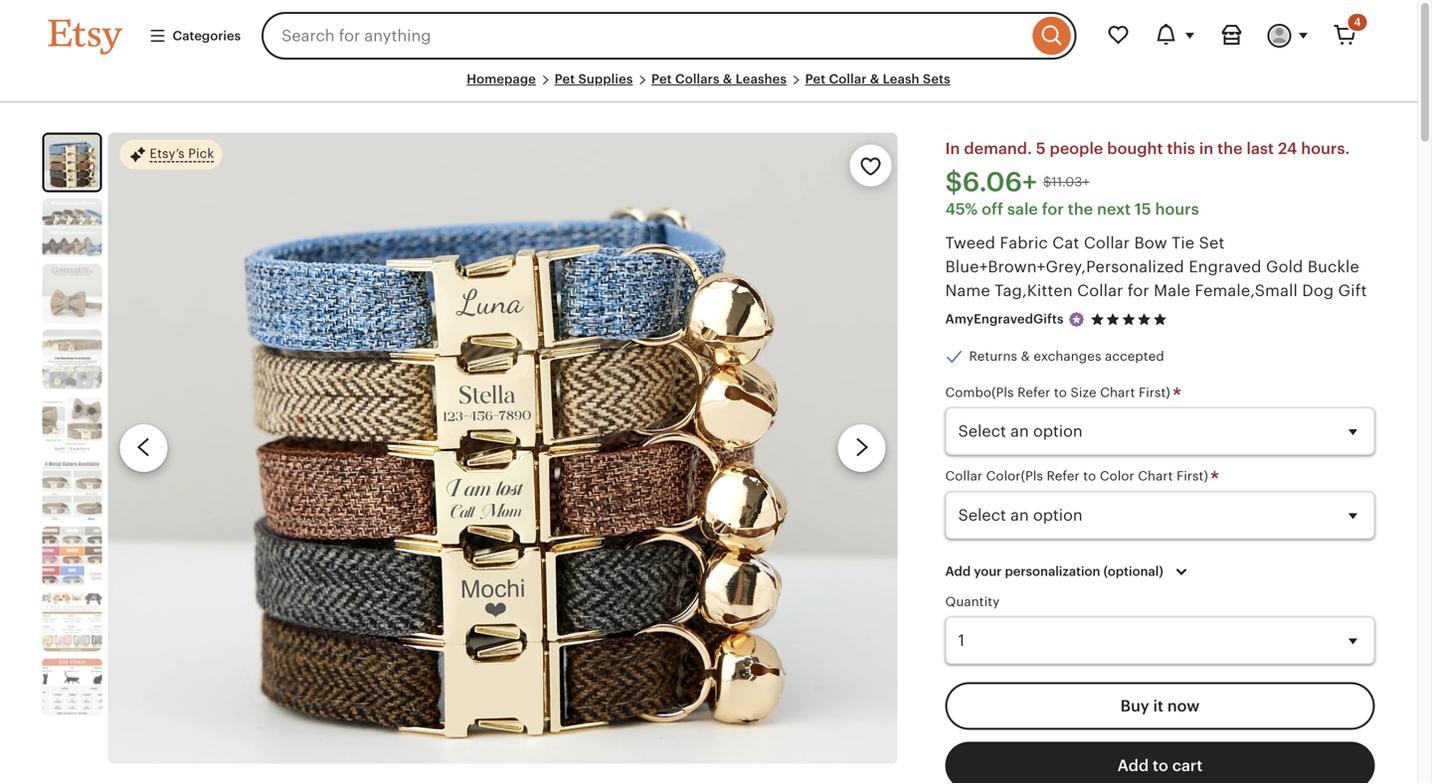 Task type: locate. For each thing, give the bounding box(es) containing it.
2 pet from the left
[[652, 72, 672, 87]]

1 vertical spatial to
[[1083, 469, 1096, 484]]

buy it now
[[1121, 698, 1200, 716]]

pet collars & leashes link
[[652, 72, 787, 87]]

collar color(pls refer to color chart first)
[[945, 469, 1212, 484]]

0 horizontal spatial the
[[1068, 201, 1093, 219]]

1 pet from the left
[[555, 72, 575, 87]]

15
[[1135, 201, 1151, 219]]

2 horizontal spatial to
[[1153, 757, 1169, 775]]

pet left collars
[[652, 72, 672, 87]]

& left the leash
[[870, 72, 880, 87]]

star_seller image
[[1068, 311, 1086, 329]]

pet for pet supplies
[[555, 72, 575, 87]]

(optional)
[[1104, 565, 1164, 580]]

2 horizontal spatial pet
[[805, 72, 826, 87]]

add left cart on the bottom right of page
[[1118, 757, 1149, 775]]

to left cart on the bottom right of page
[[1153, 757, 1169, 775]]

1 vertical spatial first)
[[1177, 469, 1208, 484]]

fabric
[[1000, 234, 1048, 252]]

leashes
[[736, 72, 787, 87]]

the right in
[[1218, 140, 1243, 158]]

refer right color(pls
[[1047, 469, 1080, 484]]

pet supplies link
[[555, 72, 633, 87]]

0 vertical spatial to
[[1054, 385, 1067, 400]]

0 horizontal spatial pet
[[555, 72, 575, 87]]

collar left the leash
[[829, 72, 867, 87]]

collar
[[829, 72, 867, 87], [1084, 234, 1130, 252], [1077, 282, 1123, 300], [945, 469, 983, 484]]

pet for pet collars & leashes
[[652, 72, 672, 87]]

etsy's
[[150, 146, 185, 161]]

to left size
[[1054, 385, 1067, 400]]

to left color
[[1083, 469, 1096, 484]]

collar down 'next'
[[1084, 234, 1130, 252]]

1 vertical spatial chart
[[1138, 469, 1173, 484]]

demand.
[[964, 140, 1032, 158]]

the
[[1218, 140, 1243, 158], [1068, 201, 1093, 219]]

&
[[723, 72, 732, 87], [870, 72, 880, 87], [1021, 349, 1030, 364]]

1 horizontal spatial add
[[1118, 757, 1149, 775]]

1 horizontal spatial chart
[[1138, 469, 1173, 484]]

your
[[974, 565, 1002, 580]]

0 horizontal spatial add
[[945, 565, 971, 580]]

chart right size
[[1100, 385, 1135, 400]]

0 horizontal spatial tweed fabric cat collar bow tie set image 1 image
[[44, 135, 100, 191]]

dog
[[1302, 282, 1334, 300]]

1 vertical spatial the
[[1068, 201, 1093, 219]]

in
[[945, 140, 960, 158]]

people
[[1050, 140, 1103, 158]]

pet collar & leash sets
[[805, 72, 951, 87]]

chart right color
[[1138, 469, 1173, 484]]

pet right leashes
[[805, 72, 826, 87]]

& right 'returns'
[[1021, 349, 1030, 364]]

for
[[1042, 201, 1064, 219], [1128, 282, 1150, 300]]

0 vertical spatial refer
[[1018, 385, 1051, 400]]

for left male
[[1128, 282, 1150, 300]]

amyengravedgifts
[[945, 312, 1064, 327]]

leash
[[883, 72, 920, 87]]

None search field
[[262, 12, 1077, 60]]

tweed fabric cat collar bow tie set image 4 image
[[42, 330, 102, 389]]

female,small
[[1195, 282, 1298, 300]]

tweed fabric cat collar bow tie set image 1 image
[[108, 133, 898, 765], [44, 135, 100, 191]]

tweed fabric cat collar bow tie set image 6 image
[[42, 461, 102, 521]]

1 vertical spatial add
[[1118, 757, 1149, 775]]

first) right color
[[1177, 469, 1208, 484]]

add left your
[[945, 565, 971, 580]]

$11.03+
[[1043, 175, 1090, 190]]

menu bar
[[48, 72, 1369, 103]]

Search for anything text field
[[262, 12, 1028, 60]]

chart
[[1100, 385, 1135, 400], [1138, 469, 1173, 484]]

returns & exchanges accepted
[[969, 349, 1165, 364]]

add for add your personalization (optional)
[[945, 565, 971, 580]]

combo(pls refer to size chart first)
[[945, 385, 1174, 400]]

last
[[1247, 140, 1274, 158]]

for inside tweed fabric cat collar bow tie set blue+brown+grey,personalized engraved gold buckle name tag,kitten collar for male female,small dog gift
[[1128, 282, 1150, 300]]

0 horizontal spatial chart
[[1100, 385, 1135, 400]]

0 vertical spatial the
[[1218, 140, 1243, 158]]

first)
[[1139, 385, 1171, 400], [1177, 469, 1208, 484]]

collar inside 'menu bar'
[[829, 72, 867, 87]]

pet left the supplies
[[555, 72, 575, 87]]

collars
[[675, 72, 720, 87]]

tweed fabric cat collar bow tie set image 9 image
[[42, 658, 102, 718]]

collar left color(pls
[[945, 469, 983, 484]]

categories button
[[134, 18, 256, 54]]

hours
[[1155, 201, 1199, 219]]

0 horizontal spatial &
[[723, 72, 732, 87]]

0 vertical spatial add
[[945, 565, 971, 580]]

1 horizontal spatial for
[[1128, 282, 1150, 300]]

this
[[1167, 140, 1195, 158]]

0 horizontal spatial for
[[1042, 201, 1064, 219]]

tag,kitten
[[995, 282, 1073, 300]]

bow
[[1134, 234, 1167, 252]]

in
[[1199, 140, 1214, 158]]

refer
[[1018, 385, 1051, 400], [1047, 469, 1080, 484]]

pick
[[188, 146, 214, 161]]

color(pls
[[986, 469, 1043, 484]]

1 vertical spatial for
[[1128, 282, 1150, 300]]

male
[[1154, 282, 1191, 300]]

0 horizontal spatial to
[[1054, 385, 1067, 400]]

refer down 'returns & exchanges accepted' at the top of the page
[[1018, 385, 1051, 400]]

the down $11.03+
[[1068, 201, 1093, 219]]

pet collars & leashes
[[652, 72, 787, 87]]

0 horizontal spatial first)
[[1139, 385, 1171, 400]]

1 horizontal spatial &
[[870, 72, 880, 87]]

quantity
[[945, 595, 1000, 610]]

$6.06+ $11.03+
[[945, 167, 1090, 198]]

add
[[945, 565, 971, 580], [1118, 757, 1149, 775]]

5
[[1036, 140, 1046, 158]]

tweed fabric cat collar bow tie set image 7 image
[[42, 527, 102, 586]]

in demand. 5 people bought this in the last 24 hours.
[[945, 140, 1350, 158]]

gift
[[1338, 282, 1367, 300]]

pet
[[555, 72, 575, 87], [652, 72, 672, 87], [805, 72, 826, 87]]

tweed fabric cat collar bow tie set image 5 image
[[42, 395, 102, 455]]

3 pet from the left
[[805, 72, 826, 87]]

add to cart
[[1118, 757, 1203, 775]]

etsy's pick button
[[120, 139, 222, 171]]

& right collars
[[723, 72, 732, 87]]

first) down accepted
[[1139, 385, 1171, 400]]

accepted
[[1105, 349, 1165, 364]]

0 vertical spatial first)
[[1139, 385, 1171, 400]]

add inside add to cart button
[[1118, 757, 1149, 775]]

to
[[1054, 385, 1067, 400], [1083, 469, 1096, 484], [1153, 757, 1169, 775]]

2 vertical spatial to
[[1153, 757, 1169, 775]]

add inside add your personalization (optional) dropdown button
[[945, 565, 971, 580]]

for right sale
[[1042, 201, 1064, 219]]

name
[[945, 282, 990, 300]]

categories banner
[[12, 0, 1405, 72]]

bought
[[1107, 140, 1163, 158]]

1 horizontal spatial pet
[[652, 72, 672, 87]]

it
[[1153, 698, 1164, 716]]



Task type: vqa. For each thing, say whether or not it's contained in the screenshot.
shops within the "Favorite Shops 1 Shop"
no



Task type: describe. For each thing, give the bounding box(es) containing it.
engraved
[[1189, 258, 1262, 276]]

cart
[[1172, 757, 1203, 775]]

& for leash
[[870, 72, 880, 87]]

cat
[[1053, 234, 1080, 252]]

returns
[[969, 349, 1018, 364]]

tweed fabric cat collar bow tie set image 8 image
[[42, 592, 102, 652]]

& for leashes
[[723, 72, 732, 87]]

pet for pet collar & leash sets
[[805, 72, 826, 87]]

24
[[1278, 140, 1297, 158]]

next
[[1097, 201, 1131, 219]]

size
[[1071, 385, 1097, 400]]

etsy's pick
[[150, 146, 214, 161]]

buckle
[[1308, 258, 1360, 276]]

0 vertical spatial for
[[1042, 201, 1064, 219]]

menu bar containing homepage
[[48, 72, 1369, 103]]

categories
[[173, 28, 241, 43]]

tweed fabric cat collar bow tie set blue+brown+grey,personalized engraved gold buckle name tag,kitten collar for male female,small dog gift
[[945, 234, 1367, 300]]

homepage link
[[467, 72, 536, 87]]

color
[[1100, 469, 1135, 484]]

now
[[1168, 698, 1200, 716]]

sets
[[923, 72, 951, 87]]

add your personalization (optional)
[[945, 565, 1164, 580]]

1 horizontal spatial the
[[1218, 140, 1243, 158]]

1 horizontal spatial tweed fabric cat collar bow tie set image 1 image
[[108, 133, 898, 765]]

blue+brown+grey,personalized
[[945, 258, 1185, 276]]

1 horizontal spatial to
[[1083, 469, 1096, 484]]

buy
[[1121, 698, 1150, 716]]

to inside button
[[1153, 757, 1169, 775]]

none search field inside categories banner
[[262, 12, 1077, 60]]

tweed
[[945, 234, 996, 252]]

1 vertical spatial refer
[[1047, 469, 1080, 484]]

homepage
[[467, 72, 536, 87]]

buy it now button
[[945, 683, 1375, 731]]

45% off sale for the next 15 hours
[[945, 201, 1199, 219]]

4
[[1354, 16, 1361, 28]]

tweed fabric cat collar bow tie set image 3 image
[[42, 264, 102, 324]]

hours.
[[1301, 140, 1350, 158]]

45%
[[945, 201, 978, 219]]

pet collar & leash sets link
[[805, 72, 951, 87]]

gold
[[1266, 258, 1303, 276]]

add your personalization (optional) button
[[930, 551, 1208, 593]]

supplies
[[578, 72, 633, 87]]

$6.06+
[[945, 167, 1037, 198]]

add to cart button
[[945, 742, 1375, 784]]

1 horizontal spatial first)
[[1177, 469, 1208, 484]]

tweed fabric cat collar bow tie set image 2 image
[[42, 199, 102, 258]]

sale
[[1007, 201, 1038, 219]]

2 horizontal spatial &
[[1021, 349, 1030, 364]]

collar up star_seller icon
[[1077, 282, 1123, 300]]

set
[[1199, 234, 1225, 252]]

add for add to cart
[[1118, 757, 1149, 775]]

tie
[[1172, 234, 1195, 252]]

amyengravedgifts link
[[945, 312, 1064, 327]]

off
[[982, 201, 1004, 219]]

personalization
[[1005, 565, 1101, 580]]

combo(pls
[[945, 385, 1014, 400]]

4 link
[[1321, 12, 1369, 60]]

0 vertical spatial chart
[[1100, 385, 1135, 400]]

exchanges
[[1034, 349, 1102, 364]]

pet supplies
[[555, 72, 633, 87]]



